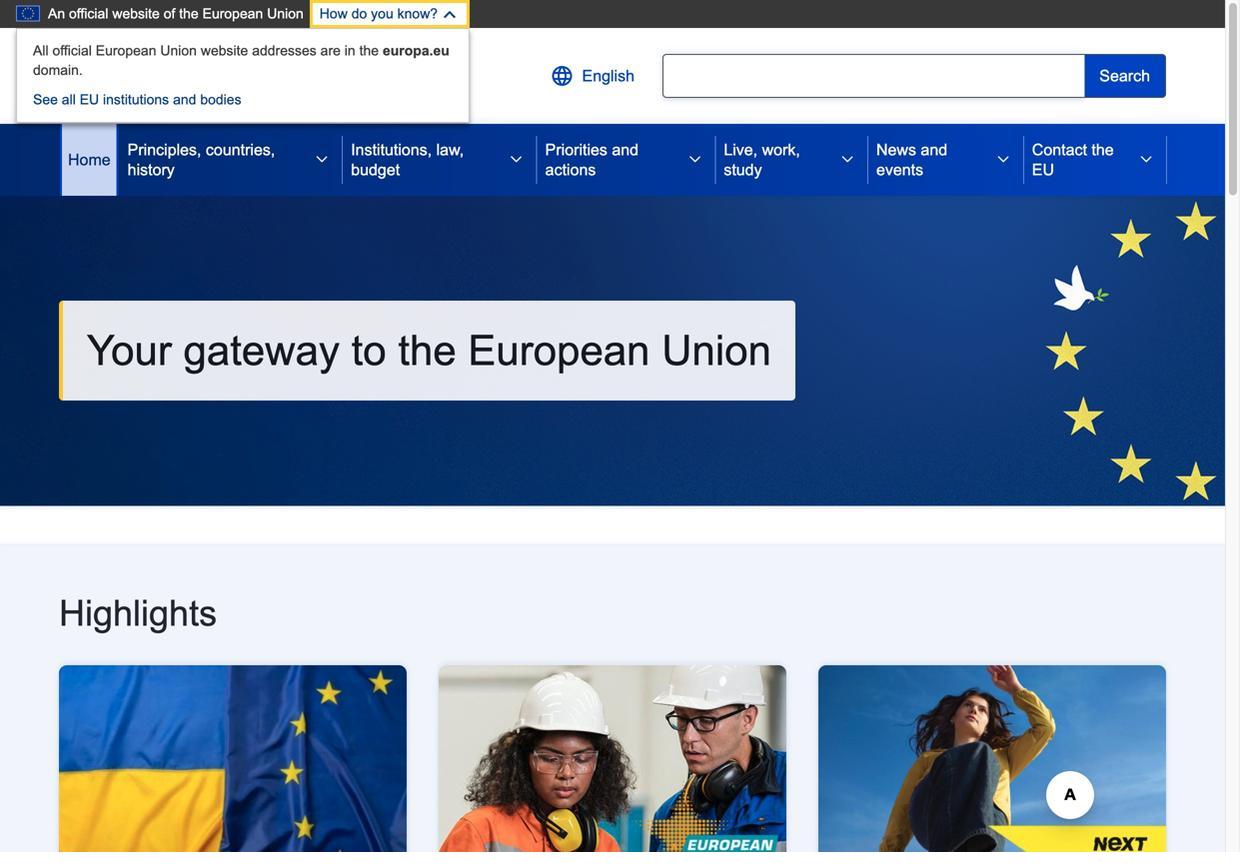 Task type: vqa. For each thing, say whether or not it's contained in the screenshot.
bottommost the in
no



Task type: locate. For each thing, give the bounding box(es) containing it.
1 vertical spatial european
[[96, 43, 156, 58]]

official
[[69, 6, 108, 21], [52, 43, 92, 58]]

1 xs image from the left
[[314, 152, 330, 168]]

union
[[267, 6, 304, 21], [160, 43, 197, 58], [662, 328, 772, 375]]

news and events
[[877, 141, 948, 179]]

1 vertical spatial eu
[[1033, 161, 1055, 179]]

institutions, law, budget link
[[343, 124, 497, 196]]

the right the contact
[[1092, 141, 1115, 159]]

2 horizontal spatial european
[[468, 328, 651, 375]]

live, work, study
[[724, 141, 801, 179]]

official up domain.
[[52, 43, 92, 58]]

0 horizontal spatial xs image
[[314, 152, 330, 168]]

xs image left budget
[[314, 152, 330, 168]]

website
[[112, 6, 160, 21], [201, 43, 248, 58]]

1 horizontal spatial and
[[612, 141, 639, 159]]

english button
[[534, 52, 651, 100]]

1 xs image from the left
[[509, 152, 525, 168]]

institutions,
[[351, 141, 432, 159]]

the right in
[[360, 43, 379, 58]]

xs image left the contact
[[996, 152, 1012, 168]]

european inside 'all official european union website addresses are in the europa.eu domain.'
[[96, 43, 156, 58]]

2 vertical spatial union
[[662, 328, 772, 375]]

0 horizontal spatial union
[[160, 43, 197, 58]]

english
[[582, 67, 635, 85]]

and left bodies at the top left
[[173, 92, 196, 108]]

priorities and actions
[[546, 141, 639, 179]]

1 horizontal spatial union
[[267, 6, 304, 21]]

0 horizontal spatial european
[[96, 43, 156, 58]]

eu
[[80, 92, 99, 108], [1033, 161, 1055, 179]]

search
[[1100, 67, 1151, 85]]

1 vertical spatial union
[[160, 43, 197, 58]]

the right of
[[179, 6, 199, 21]]

1 horizontal spatial eu
[[1033, 161, 1055, 179]]

contact the eu
[[1033, 141, 1115, 179]]

home
[[68, 151, 111, 169]]

all
[[62, 92, 76, 108]]

website up bodies at the top left
[[201, 43, 248, 58]]

xs image for institutions, law, budget
[[509, 152, 525, 168]]

2 xs image from the left
[[840, 152, 856, 168]]

in
[[345, 43, 356, 58]]

0 vertical spatial eu
[[80, 92, 99, 108]]

2 xs image from the left
[[687, 152, 703, 168]]

1 vertical spatial official
[[52, 43, 92, 58]]

europa.eu
[[383, 43, 450, 58]]

all
[[33, 43, 49, 58]]

an official website of the european union
[[48, 6, 304, 21]]

official right an
[[69, 6, 108, 21]]

eu inside contact the eu
[[1033, 161, 1055, 179]]

how
[[320, 6, 348, 21]]

0 horizontal spatial eu
[[80, 92, 99, 108]]

and for priorities
[[612, 141, 639, 159]]

the
[[179, 6, 199, 21], [360, 43, 379, 58], [1092, 141, 1115, 159], [398, 328, 457, 375]]

and inside news and events
[[921, 141, 948, 159]]

eu down the contact
[[1033, 161, 1055, 179]]

xs image for work,
[[840, 152, 856, 168]]

1 vertical spatial website
[[201, 43, 248, 58]]

and
[[173, 92, 196, 108], [612, 141, 639, 159], [921, 141, 948, 159]]

priorities and actions link
[[538, 124, 675, 196]]

european
[[203, 6, 263, 21], [96, 43, 156, 58], [468, 328, 651, 375]]

see all eu institutions and bodies link
[[33, 92, 242, 108]]

contact
[[1033, 141, 1088, 159]]

news
[[877, 141, 917, 159]]

xs image for contact the eu
[[1139, 152, 1155, 168]]

and right news
[[921, 141, 948, 159]]

0 vertical spatial union
[[267, 6, 304, 21]]

1 horizontal spatial website
[[201, 43, 248, 58]]

4 xs image from the left
[[1139, 152, 1155, 168]]

xs image right contact the eu link
[[1139, 152, 1155, 168]]

xs image left live,
[[687, 152, 703, 168]]

website left of
[[112, 6, 160, 21]]

0 horizontal spatial and
[[173, 92, 196, 108]]

official inside 'all official european union website addresses are in the europa.eu domain.'
[[52, 43, 92, 58]]

2 horizontal spatial and
[[921, 141, 948, 159]]

None search field
[[663, 54, 1085, 98]]

budget
[[351, 161, 400, 179]]

know?
[[398, 6, 438, 21]]

institutions, law, budget
[[351, 141, 464, 179]]

3 xs image from the left
[[996, 152, 1012, 168]]

0 horizontal spatial website
[[112, 6, 160, 21]]

a woman and a man wearing helmet and looking at a tablet image
[[439, 666, 787, 853]]

and inside priorities and actions
[[612, 141, 639, 159]]

0 vertical spatial website
[[112, 6, 160, 21]]

1 horizontal spatial xs image
[[840, 152, 856, 168]]

xs image for priorities and actions
[[687, 152, 703, 168]]

the right to on the left top of the page
[[398, 328, 457, 375]]

2 vertical spatial european
[[468, 328, 651, 375]]

gateway
[[184, 328, 340, 375]]

and for news
[[921, 141, 948, 159]]

see all eu institutions and bodies
[[33, 92, 242, 108]]

addresses
[[252, 43, 317, 58]]

how do you know?
[[320, 6, 438, 21]]

eu right all
[[80, 92, 99, 108]]

1 horizontal spatial european
[[203, 6, 263, 21]]

the inside contact the eu
[[1092, 141, 1115, 159]]

xs image
[[314, 152, 330, 168], [840, 152, 856, 168]]

0 vertical spatial official
[[69, 6, 108, 21]]

xs image left actions
[[509, 152, 525, 168]]

xs image left news
[[840, 152, 856, 168]]

eu for see
[[80, 92, 99, 108]]

all official european union website addresses are in the europa.eu domain.
[[33, 43, 450, 78]]

xs image
[[509, 152, 525, 168], [687, 152, 703, 168], [996, 152, 1012, 168], [1139, 152, 1155, 168]]

and right priorities
[[612, 141, 639, 159]]

live,
[[724, 141, 758, 159]]

principles, countries, history link
[[120, 124, 302, 196]]



Task type: describe. For each thing, give the bounding box(es) containing it.
eu ukraine flags image
[[59, 666, 407, 853]]

news and events link
[[869, 124, 984, 196]]

you
[[371, 6, 394, 21]]

priorities
[[546, 141, 608, 159]]

next generation image
[[819, 666, 1167, 853]]

institutions
[[103, 92, 169, 108]]

banner - peace dove image
[[0, 196, 1233, 506]]

official for an
[[69, 6, 108, 21]]

european union flag image
[[59, 56, 217, 100]]

countries,
[[206, 141, 275, 159]]

your gateway to the european union
[[87, 328, 772, 375]]

law,
[[437, 141, 464, 159]]

search button
[[1085, 54, 1167, 98]]

principles,
[[128, 141, 201, 159]]

union inside 'all official european union website addresses are in the europa.eu domain.'
[[160, 43, 197, 58]]

eu for contact
[[1033, 161, 1055, 179]]

see
[[33, 92, 58, 108]]

s image
[[550, 64, 574, 88]]

an
[[48, 6, 65, 21]]

0 vertical spatial european
[[203, 6, 263, 21]]

your
[[87, 328, 172, 375]]

events
[[877, 161, 924, 179]]

highlights
[[59, 594, 217, 634]]

do
[[352, 6, 367, 21]]

to
[[352, 328, 387, 375]]

home link
[[60, 124, 119, 196]]

the inside 'all official european union website addresses are in the europa.eu domain.'
[[360, 43, 379, 58]]

2 horizontal spatial union
[[662, 328, 772, 375]]

bodies
[[200, 92, 242, 108]]

live, work, study link
[[716, 124, 828, 196]]

work,
[[763, 141, 801, 159]]

contact the eu link
[[1025, 124, 1127, 196]]

are
[[321, 43, 341, 58]]

xs image for news and events
[[996, 152, 1012, 168]]

xs image for countries,
[[314, 152, 330, 168]]

history
[[128, 161, 175, 179]]

domain.
[[33, 63, 83, 78]]

study
[[724, 161, 763, 179]]

website inside 'all official european union website addresses are in the europa.eu domain.'
[[201, 43, 248, 58]]

how do you know? button
[[310, 0, 470, 28]]

Search search field
[[663, 54, 1167, 98]]

of
[[164, 6, 175, 21]]

principles, countries, history
[[128, 141, 275, 179]]

official for all
[[52, 43, 92, 58]]

actions
[[546, 161, 596, 179]]



